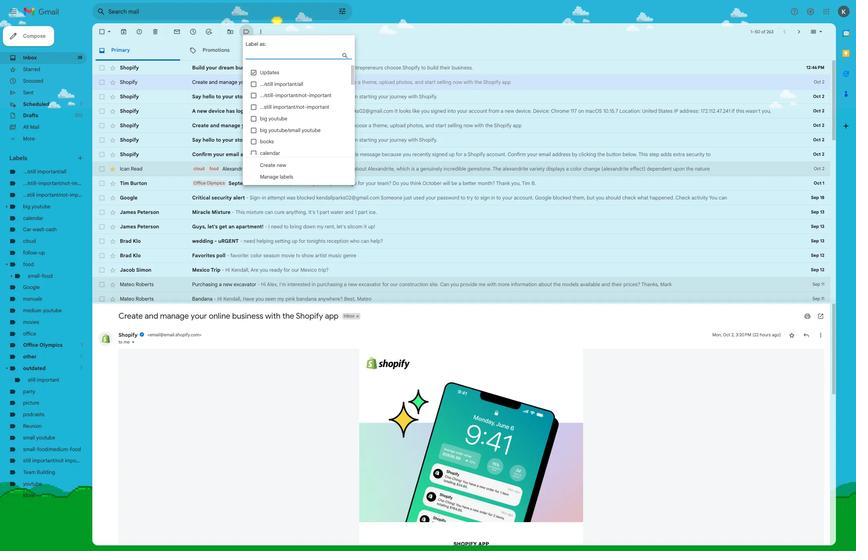 Task type: locate. For each thing, give the bounding box(es) containing it.
1 vertical spatial mateo roberts
[[133, 329, 171, 336]]

inbox
[[26, 61, 41, 68]]

9 row from the top
[[103, 196, 856, 212]]

today. for your free trial starts today. congratulations on starting your journey with shopify. ﻿͏ ﻿͏ ﻿͏ ﻿͏ ﻿͏ ﻿͏ ﻿͏ ﻿͏ ﻿͏ ﻿͏ ﻿͏ ﻿͏ ﻿͏ ﻿͏ ﻿͏ ﻿͏ ﻿͏ ﻿͏ ﻿͏ ﻿͏ ﻿͏ ﻿͏ ﻿͏ ﻿͏ ﻿͏ ﻿͏ ﻿͏ ﻿͏ ﻿͏ ﻿͏ ﻿͏ ﻿͏ ﻿͏ ﻿͏ ﻿͏ ﻿͏ ﻿͏ ﻿͏ ﻿͏
[[332, 152, 348, 159]]

youtube right medium
[[48, 342, 69, 349]]

still important/not important
[[26, 508, 97, 516]]

let's left get
[[231, 248, 242, 256]]

start
[[472, 88, 484, 95], [484, 136, 496, 143]]

0 horizontal spatial up
[[43, 277, 50, 284]]

can right the who
[[401, 264, 410, 272]]

free up welcome
[[293, 152, 303, 159]]

the right youtube/small
[[339, 136, 349, 143]]

upon
[[748, 184, 761, 191]]

1 mateo roberts from the top
[[133, 313, 171, 320]]

2 james peterson from the top
[[133, 248, 177, 256]]

wedding - urgent - need helping setting up for tonights reception who can help?
[[213, 264, 426, 272]]

0 vertical spatial can
[[799, 216, 808, 223]]

trial for your free trial starts today. congratulations on starting your journey with shopify. ﻿͏ ﻿͏ ﻿͏ ﻿͏ ﻿͏ ﻿͏ ﻿͏ ﻿͏ ﻿͏ ﻿͏ ﻿͏ ﻿͏ ﻿͏ ﻿͏ ﻿͏ ﻿͏ ﻿͏ ﻿͏ ﻿͏ ﻿͏ ﻿͏ ﻿͏ ﻿͏ ﻿͏ ﻿͏ ﻿͏ ﻿͏ ﻿͏ ﻿͏ ﻿͏ ﻿͏ ﻿͏ ﻿͏ ﻿͏ ﻿͏ ﻿͏ ﻿͏ ﻿͏ ﻿͏
[[305, 152, 315, 159]]

- down 'millions'
[[372, 88, 375, 95]]

3 7 from the top
[[89, 406, 91, 412]]

cell
[[155, 369, 160, 375]]

.../still-important/not-important inside "labels" navigation
[[26, 200, 105, 207]]

1 brad klo from the top
[[133, 264, 156, 272]]

0 vertical spatial manage
[[243, 88, 264, 95]]

into
[[497, 120, 507, 127]]

klo for favorites poll - favorite: color season movie tv show artist music genre
[[148, 281, 156, 288]]

your for your free trial starts today. congratulations on starting your journey with shopify. ﻿͏ ﻿͏ ﻿͏ ﻿͏ ﻿͏ ﻿͏ ﻿͏ ﻿͏ ﻿͏ ﻿͏ ﻿͏ ﻿͏ ﻿͏ ﻿͏ ﻿͏ ﻿͏ ﻿͏ ﻿͏ ﻿͏ ﻿͏ ﻿͏ ﻿͏ ﻿͏ ﻿͏ ﻿͏ ﻿͏ ﻿͏ ﻿͏ ﻿͏ ﻿͏ ﻿͏ ﻿͏ ﻿͏ ﻿͏ ﻿͏ ﻿͏ ﻿͏ ﻿͏ ﻿͏
[[280, 152, 292, 159]]

james
[[133, 232, 151, 240], [133, 248, 151, 256]]

1 vertical spatial this
[[262, 232, 272, 240]]

james peterson for miracle mixture
[[133, 232, 177, 240]]

big inside "labels" navigation
[[26, 226, 34, 233]]

1 vertical spatial important/all
[[42, 187, 74, 195]]

now down business.
[[503, 88, 514, 95]]

0 vertical spatial free
[[293, 104, 303, 111]]

shopify. for ﻿͏
[[465, 152, 486, 159]]

important/not- up "big youtube/small youtube"
[[303, 116, 341, 123]]

2 congratulations from the top
[[349, 152, 390, 159]]

i up manage labels
[[310, 184, 311, 191]]

0 vertical spatial up
[[499, 168, 505, 175]]

1 horizontal spatial ...still
[[289, 116, 302, 123]]

starting for ﻿͏
[[399, 152, 419, 159]]

them,
[[636, 216, 651, 223]]

2 row from the top
[[103, 83, 856, 100]]

let's
[[231, 248, 242, 256], [374, 248, 385, 256]]

olympics inside office olympics september - hello kendall, how did your september go for your team? do you think october will be a better month? thank you, tim b.
[[230, 201, 250, 206]]

to right "logged"
[[289, 120, 295, 127]]

big youtube up youtube/small
[[289, 128, 319, 136]]

0 vertical spatial calendar
[[289, 167, 311, 174]]

their left prices?
[[679, 313, 691, 320]]

mateo roberts row
[[103, 324, 856, 340]]

0 vertical spatial roberts
[[151, 313, 171, 320]]

share
[[339, 184, 353, 191]]

email up alexandrite
[[251, 168, 266, 175]]

kendall,
[[304, 200, 324, 207], [257, 297, 277, 304]]

tab list
[[103, 45, 856, 67]]

about up office olympics september - hello kendall, how did your september go for your team? do you think october will be a better month? thank you, tim b. in the top of the page
[[392, 184, 407, 191]]

theme, up message
[[414, 136, 432, 143]]

online down updates
[[278, 88, 293, 95]]

say for say hello to your store - your free trial starts today. congratulations on starting your journey with shopify. ﻿͏ ﻿͏ ﻿͏ ﻿͏ ﻿͏ ﻿͏ ﻿͏ ﻿͏ ﻿͏ ﻿͏ ﻿͏ ﻿͏ ﻿͏ ﻿͏ ﻿͏ ﻿͏ ﻿͏ ﻿͏ ﻿͏ ﻿͏ ﻿͏ ﻿͏ ﻿͏ ﻿͏ ﻿͏ ﻿͏ ﻿͏ ﻿͏ ﻿͏ ﻿͏ ͏‌ ͏‌ ͏‌ ͏‌ ͏‌ ͏‌ ͏‌ ͏‌ ͏‌
[[213, 104, 224, 111]]

0 horizontal spatial excavator
[[260, 313, 285, 320]]

1 store from the top
[[261, 104, 275, 111]]

will
[[492, 200, 500, 207]]

1 horizontal spatial big youtube
[[289, 128, 319, 136]]

0 horizontal spatial office
[[26, 380, 42, 387]]

cloud up critical
[[215, 185, 227, 190]]

small- for food
[[31, 303, 47, 310]]

blocked left them, on the top right of page
[[614, 216, 635, 223]]

0 vertical spatial security
[[762, 168, 783, 175]]

1 tim from the left
[[133, 200, 143, 207]]

the
[[331, 88, 339, 95], [527, 88, 536, 95], [339, 136, 349, 143], [539, 136, 548, 143], [664, 168, 672, 175], [762, 184, 771, 191], [615, 313, 623, 320], [314, 346, 327, 357]]

1 hello from the top
[[225, 104, 238, 111]]

None search field
[[103, 3, 392, 22]]

of
[[846, 32, 850, 38], [383, 72, 388, 79]]

1 7 from the top
[[89, 112, 92, 118]]

1 congratulations from the top
[[349, 104, 390, 111]]

...still important/not-important inside "labels" navigation
[[26, 213, 103, 220]]

1 starting from the top
[[399, 104, 419, 111]]

signed
[[479, 120, 496, 127], [480, 168, 497, 175]]

1 vertical spatial start
[[484, 136, 496, 143]]

my
[[352, 248, 360, 256]]

0 vertical spatial .../still-
[[289, 103, 306, 110]]

None checkbox
[[109, 71, 117, 79], [109, 120, 117, 128], [109, 184, 117, 192], [109, 200, 117, 208], [109, 216, 117, 224], [109, 232, 117, 240], [109, 71, 117, 79], [109, 120, 117, 128], [109, 184, 117, 192], [109, 200, 117, 208], [109, 216, 117, 224], [109, 232, 117, 240]]

office
[[26, 367, 40, 374]]

2 peterson from the top
[[153, 248, 177, 256]]

1 confirm from the left
[[213, 168, 236, 175]]

mexico
[[213, 297, 233, 304], [334, 297, 352, 304]]

1 horizontal spatial .../still
[[289, 90, 303, 97]]

a new device has logged in to your shopify account - hi kendallparks02@gmail.com it looks like you signed into your account from a new device. device: chrome 117 on macos 10.15.7 location: united states ip address: 172.112.47.241 if this wasn't you,
[[213, 120, 856, 127]]

your up variety
[[586, 168, 597, 175]]

- down the say hello to your store - your free trial starts today. congratulations on starting your journey with shopify. ﻿͏ ﻿͏ ﻿͏ ﻿͏ ﻿͏ ﻿͏ ﻿͏ ﻿͏ ﻿͏ ﻿͏ ﻿͏ ﻿͏ ﻿͏ ﻿͏ ﻿͏ ﻿͏ ﻿͏ ﻿͏ ﻿͏ ﻿͏ ﻿͏ ﻿͏ ﻿͏ ﻿͏ ﻿͏ ﻿͏ ﻿͏ ﻿͏ ﻿͏ ﻿͏ ͏‌ ͏‌ ͏‌ ͏‌ ͏‌ ͏‌ ͏‌ ͏‌ ͏‌
[[356, 120, 359, 127]]

0 vertical spatial peterson
[[153, 232, 177, 240]]

in
[[283, 120, 288, 127], [291, 216, 296, 223], [546, 216, 550, 223], [346, 313, 351, 320]]

start down build
[[472, 88, 484, 95]]

start for 15th row from the bottom
[[472, 88, 484, 95]]

app
[[361, 88, 371, 95], [558, 88, 568, 95], [373, 136, 383, 143], [570, 136, 580, 143], [361, 346, 376, 357]]

youtube for small youtube link
[[40, 483, 61, 490]]

advanced search options image
[[372, 4, 388, 20]]

1 your from the top
[[280, 104, 292, 111]]

0 vertical spatial signed
[[479, 120, 496, 127]]

1 vertical spatial .../still-
[[26, 200, 43, 207]]

0 vertical spatial important/all
[[305, 90, 337, 97]]

snooze image
[[210, 31, 218, 39]]

choose up say hello to your store - your free trial starts today. congratulations on starting your journey with shopify. ﻿͏ ﻿͏ ﻿͏ ﻿͏ ﻿͏ ﻿͏ ﻿͏ ﻿͏ ﻿͏ ﻿͏ ﻿͏ ﻿͏ ﻿͏ ﻿͏ ﻿͏ ﻿͏ ﻿͏ ﻿͏ ﻿͏ ﻿͏ ﻿͏ ﻿͏ ﻿͏ ﻿͏ ﻿͏ ﻿͏ ﻿͏ ﻿͏ ﻿͏ ﻿͏ ﻿͏ ﻿͏ ﻿͏ ﻿͏ ﻿͏ ﻿͏ ﻿͏ ﻿͏ ﻿͏
[[388, 136, 408, 143]]

alexandrite
[[247, 184, 276, 191]]

has
[[251, 120, 261, 127]]

0 vertical spatial choose
[[377, 88, 396, 95]]

0 vertical spatial account.
[[541, 168, 563, 175]]

manage for 15th row from the bottom
[[243, 88, 264, 95]]

this down alert
[[262, 232, 272, 240]]

0 horizontal spatial olympics
[[44, 380, 70, 387]]

address up alexandrite
[[267, 168, 289, 175]]

theme, down entrepreneurs
[[402, 88, 420, 95]]

0 vertical spatial online
[[278, 88, 293, 95]]

10 row from the top
[[103, 212, 856, 228]]

1 free from the top
[[293, 104, 303, 111]]

your up create new
[[280, 152, 292, 159]]

2 september from the left
[[360, 200, 388, 207]]

1 klo from the top
[[148, 264, 156, 272]]

starts for your free trial starts today. congratulations on starting your journey with shopify. ﻿͏ ﻿͏ ﻿͏ ﻿͏ ﻿͏ ﻿͏ ﻿͏ ﻿͏ ﻿͏ ﻿͏ ﻿͏ ﻿͏ ﻿͏ ﻿͏ ﻿͏ ﻿͏ ﻿͏ ﻿͏ ﻿͏ ﻿͏ ﻿͏ ﻿͏ ﻿͏ ﻿͏ ﻿͏ ﻿͏ ﻿͏ ﻿͏ ﻿͏ ﻿͏ ﻿͏ ﻿͏ ﻿͏ ﻿͏ ﻿͏ ﻿͏ ﻿͏ ﻿͏ ﻿͏
[[316, 152, 331, 159]]

important/not
[[36, 508, 71, 516]]

1 today. from the top
[[332, 104, 348, 111]]

.../still inside "labels" navigation
[[26, 187, 40, 195]]

picture
[[26, 444, 44, 451]]

6 row from the top
[[103, 148, 856, 164]]

labels navigation
[[0, 26, 105, 551]]

your up alexandrite
[[237, 168, 249, 175]]

1 vertical spatial big youtube
[[26, 226, 56, 233]]

...still inside "labels" navigation
[[26, 213, 39, 220]]

address:
[[755, 120, 777, 127]]

olympics inside "labels" navigation
[[44, 380, 70, 387]]

0 vertical spatial mateo
[[133, 313, 149, 320]]

your up has
[[247, 104, 259, 111]]

1 horizontal spatial blocked
[[614, 216, 635, 223]]

report spam image
[[151, 31, 159, 39]]

about right information
[[598, 313, 613, 320]]

now down a new device has logged in to your shopify account - hi kendallparks02@gmail.com it looks like you signed into your account from a new device. device: chrome 117 on macos 10.15.7 location: united states ip address: 172.112.47.241 if this wasn't you,
[[515, 136, 526, 143]]

row containing tim burton
[[103, 196, 856, 212]]

to down 'device'
[[240, 152, 246, 159]]

security up nature at the right
[[762, 168, 783, 175]]

recently
[[458, 168, 479, 175]]

1 vertical spatial about
[[598, 313, 613, 320]]

1 vertical spatial .../still important/all
[[26, 187, 74, 195]]

0 vertical spatial big youtube
[[289, 128, 319, 136]]

7
[[89, 112, 92, 118], [89, 393, 92, 399], [89, 406, 91, 412]]

small- down small
[[26, 496, 41, 503]]

you, right wasn't
[[846, 120, 856, 127]]

2 horizontal spatial google
[[594, 216, 613, 223]]

account. up the
[[541, 168, 563, 175]]

1 horizontal spatial google
[[133, 216, 153, 223]]

gmail image
[[26, 5, 69, 21]]

to left build
[[468, 72, 473, 79]]

selling for 5th row
[[497, 136, 514, 143]]

1 vertical spatial hello
[[225, 152, 238, 159]]

mon, oct 2, 3:20 pm (22 hours cell
[[791, 368, 856, 376]]

7 row from the top
[[103, 164, 856, 180]]

0 vertical spatial klo
[[148, 264, 156, 272]]

primary tab
[[103, 45, 203, 67]]

row containing google
[[103, 212, 856, 228]]

account
[[332, 120, 355, 127], [521, 120, 542, 127]]

2 today. from the top
[[332, 152, 348, 159]]

1 account from the left
[[332, 120, 355, 127]]

2 starting from the top
[[399, 152, 419, 159]]

0 vertical spatial what
[[355, 184, 367, 191]]

1 left shopify inc. 'icon'
[[90, 381, 92, 386]]

0 vertical spatial say
[[213, 104, 224, 111]]

2 vertical spatial online
[[232, 346, 256, 357]]

0 horizontal spatial address
[[267, 168, 289, 175]]

shopify. for ͏‌
[[465, 104, 486, 111]]

0 horizontal spatial need
[[271, 264, 284, 272]]

.../still important/all down updates
[[289, 90, 337, 97]]

online for 5th row
[[282, 136, 299, 143]]

hello up 'device'
[[225, 104, 238, 111]]

journey for ͏‌
[[433, 104, 452, 111]]

create and manage your online business with the shopify app - choose a theme, upload photos, and start selling now with the shopify app ͏‌ ͏‌ ͏‌ ͏‌ ͏‌ ͏‌ ͏‌ ͏‌ ͏‌ ͏‌ ͏‌ ͏‌ ͏‌ ͏‌ ͏‌ ͏‌ ͏‌ ͏‌ ͏‌ ͏‌ ͏‌ ͏‌ ͏‌ ͏‌ ͏‌ ͏‌ ͏‌ ͏‌ ͏‌ ͏‌ ͏‌ ͏‌ ͏‌ ͏‌ ͏‌ ͏‌ ͏‌ ͏‌ ͏‌ ͏‌ ͏‌ ͏‌ down it
[[213, 136, 640, 143]]

50
[[839, 32, 845, 38]]

store
[[261, 104, 275, 111], [261, 152, 275, 159]]

0 vertical spatial ...still important/not-important
[[289, 116, 366, 123]]

5 row from the top
[[103, 132, 856, 148]]

1 vertical spatial selling
[[497, 136, 514, 143]]

0 vertical spatial .../still
[[289, 90, 303, 97]]

important/not-
[[306, 103, 343, 110], [303, 116, 341, 123], [43, 200, 80, 207], [40, 213, 78, 220]]

cloud inside "labels" navigation
[[26, 265, 40, 272]]

0 horizontal spatial let's
[[231, 248, 242, 256]]

1 vertical spatial say
[[213, 152, 224, 159]]

0 vertical spatial 7
[[89, 112, 92, 118]]

hello
[[289, 200, 302, 207]]

0 vertical spatial need
[[301, 248, 314, 256]]

congratulations up receiving
[[349, 152, 390, 159]]

1 james from the top
[[133, 232, 151, 240]]

1 vertical spatial starts
[[316, 152, 331, 159]]

ip
[[749, 120, 754, 127]]

journey up it
[[433, 104, 452, 111]]

starts for your free trial starts today. congratulations on starting your journey with shopify. ﻿͏ ﻿͏ ﻿͏ ﻿͏ ﻿͏ ﻿͏ ﻿͏ ﻿͏ ﻿͏ ﻿͏ ﻿͏ ﻿͏ ﻿͏ ﻿͏ ﻿͏ ﻿͏ ﻿͏ ﻿͏ ﻿͏ ﻿͏ ﻿͏ ﻿͏ ﻿͏ ﻿͏ ﻿͏ ﻿͏ ﻿͏ ﻿͏ ﻿͏ ﻿͏ ͏‌ ͏‌ ͏‌ ͏‌ ͏‌ ͏‌ ͏‌ ͏‌ ͏‌
[[316, 104, 331, 111]]

1 vertical spatial kendall,
[[257, 297, 277, 304]]

on for your free trial starts today. congratulations on starting your journey with shopify. ﻿͏ ﻿͏ ﻿͏ ﻿͏ ﻿͏ ﻿͏ ﻿͏ ﻿͏ ﻿͏ ﻿͏ ﻿͏ ﻿͏ ﻿͏ ﻿͏ ﻿͏ ﻿͏ ﻿͏ ﻿͏ ﻿͏ ﻿͏ ﻿͏ ﻿͏ ﻿͏ ﻿͏ ﻿͏ ﻿͏ ﻿͏ ﻿͏ ﻿͏ ﻿͏ ﻿͏ ﻿͏ ﻿͏ ﻿͏ ﻿͏ ﻿͏ ﻿͏ ﻿͏ ﻿͏
[[391, 152, 398, 159]]

15 row from the top
[[103, 292, 856, 308]]

choose up the say hello to your store - your free trial starts today. congratulations on starting your journey with shopify. ﻿͏ ﻿͏ ﻿͏ ﻿͏ ﻿͏ ﻿͏ ﻿͏ ﻿͏ ﻿͏ ﻿͏ ﻿͏ ﻿͏ ﻿͏ ﻿͏ ﻿͏ ﻿͏ ﻿͏ ﻿͏ ﻿͏ ﻿͏ ﻿͏ ﻿͏ ﻿͏ ﻿͏ ﻿͏ ﻿͏ ﻿͏ ﻿͏ ﻿͏ ﻿͏ ͏‌ ͏‌ ͏‌ ͏‌ ͏‌ ͏‌ ͏‌ ͏‌ ͏‌
[[377, 88, 396, 95]]

you, right thank
[[568, 200, 579, 207]]

1 peterson from the top
[[153, 232, 177, 240]]

1 excavator from the left
[[260, 313, 285, 320]]

2 hello from the top
[[225, 152, 238, 159]]

mexico down favorites
[[213, 297, 233, 304]]

office inside "labels" navigation
[[26, 380, 42, 387]]

need
[[301, 248, 314, 256], [271, 264, 284, 272]]

mateo
[[133, 313, 149, 320], [133, 329, 149, 336]]

blocked down did
[[330, 216, 350, 223]]

receiving
[[364, 168, 388, 175]]

2 mateo roberts from the top
[[133, 329, 171, 336]]

office link
[[26, 367, 40, 374]]

create and manage your online business with the shopify app - choose a theme, upload photos, and start selling now with the shopify app ͏‌ ͏‌ ͏‌ ͏‌ ͏‌ ͏‌ ͏‌ ͏‌ ͏‌ ͏‌ ͏‌ ͏‌ ͏‌ ͏‌ ͏‌ ͏‌ ͏‌ ͏‌ ͏‌ ͏‌ ͏‌ ͏‌ ͏‌ ͏‌ ͏‌ ͏‌ ͏‌ ͏‌ ͏‌ ͏‌ ͏‌ ͏‌ ͏‌ ͏‌ ͏‌ ͏‌ ͏‌ ͏‌ ͏‌ ͏‌ ͏‌ ͏‌ for 15th row from the bottom
[[213, 88, 628, 95]]

.../still-
[[289, 103, 306, 110], [26, 200, 43, 207]]

say for say hello to your store - your free trial starts today. congratulations on starting your journey with shopify. ﻿͏ ﻿͏ ﻿͏ ﻿͏ ﻿͏ ﻿͏ ﻿͏ ﻿͏ ﻿͏ ﻿͏ ﻿͏ ﻿͏ ﻿͏ ﻿͏ ﻿͏ ﻿͏ ﻿͏ ﻿͏ ﻿͏ ﻿͏ ﻿͏ ﻿͏ ﻿͏ ﻿͏ ﻿͏ ﻿͏ ﻿͏ ﻿͏ ﻿͏ ﻿͏ ﻿͏ ﻿͏ ﻿͏ ﻿͏ ﻿͏ ﻿͏ ﻿͏ ﻿͏ ﻿͏
[[213, 152, 224, 159]]

for left 'construction'
[[425, 313, 432, 320]]

2 klo from the top
[[148, 281, 156, 288]]

2 brad from the top
[[133, 281, 146, 288]]

0 horizontal spatial .../still-important/not-important
[[26, 200, 105, 207]]

of right 50
[[846, 32, 850, 38]]

can
[[799, 216, 808, 223], [294, 232, 304, 240], [401, 264, 410, 272]]

2 mateo from the top
[[133, 329, 149, 336]]

2 tim from the left
[[580, 200, 589, 207]]

trial for your free trial starts today. congratulations on starting your journey with shopify. ﻿͏ ﻿͏ ﻿͏ ﻿͏ ﻿͏ ﻿͏ ﻿͏ ﻿͏ ﻿͏ ﻿͏ ﻿͏ ﻿͏ ﻿͏ ﻿͏ ﻿͏ ﻿͏ ﻿͏ ﻿͏ ﻿͏ ﻿͏ ﻿͏ ﻿͏ ﻿͏ ﻿͏ ﻿͏ ﻿͏ ﻿͏ ﻿͏ ﻿͏ ﻿͏ ͏‌ ͏‌ ͏‌ ͏‌ ͏‌ ͏‌ ͏‌ ͏‌ ͏‌
[[305, 104, 315, 111]]

congratulations for your free trial starts today. congratulations on starting your journey with shopify. ﻿͏ ﻿͏ ﻿͏ ﻿͏ ﻿͏ ﻿͏ ﻿͏ ﻿͏ ﻿͏ ﻿͏ ﻿͏ ﻿͏ ﻿͏ ﻿͏ ﻿͏ ﻿͏ ﻿͏ ﻿͏ ﻿͏ ﻿͏ ﻿͏ ﻿͏ ﻿͏ ﻿͏ ﻿͏ ﻿͏ ﻿͏ ﻿͏ ﻿͏ ﻿͏ ﻿͏ ﻿͏ ﻿͏ ﻿͏ ﻿͏ ﻿͏ ﻿͏ ﻿͏ ﻿͏
[[349, 152, 390, 159]]

with
[[287, 72, 299, 79], [318, 88, 329, 95], [515, 88, 526, 95], [454, 104, 464, 111], [326, 136, 338, 143], [527, 136, 538, 143], [454, 152, 464, 159], [541, 313, 552, 320], [295, 346, 312, 357]]

choose
[[427, 72, 446, 79]]

12 row from the top
[[103, 244, 856, 260]]

2 brad klo from the top
[[133, 281, 156, 288]]

do
[[436, 200, 443, 207]]

8 row from the top
[[103, 180, 856, 196]]

important/not- down .../still-important/not-important link
[[40, 213, 78, 220]]

1 brad from the top
[[133, 264, 146, 272]]

1 say from the top
[[213, 104, 224, 111]]

1 vertical spatial security
[[235, 216, 258, 223]]

big youtube inside "labels" navigation
[[26, 226, 56, 233]]

need down apartment! on the top left of the page
[[271, 264, 284, 272]]

office for office olympics
[[26, 380, 42, 387]]

202
[[83, 125, 91, 131]]

1 horizontal spatial need
[[301, 248, 314, 256]]

your
[[229, 72, 241, 79], [265, 88, 276, 95], [247, 104, 259, 111], [420, 104, 432, 111], [296, 120, 309, 127], [508, 120, 519, 127], [268, 136, 281, 143], [247, 152, 259, 159], [420, 152, 432, 159], [237, 168, 249, 175], [586, 168, 597, 175], [347, 200, 359, 207], [406, 200, 418, 207], [473, 216, 484, 223], [558, 216, 570, 223], [212, 346, 230, 357]]

youtube for the medium youtube link at the left of page
[[48, 342, 69, 349]]

nature
[[772, 184, 789, 191]]

tim burton
[[133, 200, 163, 207]]

1 trial from the top
[[305, 104, 315, 111]]

1 horizontal spatial .../still-important/not-important
[[289, 103, 368, 110]]

this left message
[[389, 168, 398, 175]]

None checkbox
[[109, 31, 117, 39], [109, 87, 117, 95], [109, 104, 117, 112], [109, 136, 117, 144], [109, 152, 117, 160], [109, 168, 117, 176], [109, 248, 117, 256], [109, 264, 117, 272], [109, 280, 117, 288], [109, 296, 117, 304], [109, 312, 117, 320], [109, 328, 117, 336], [109, 31, 117, 39], [109, 87, 117, 95], [109, 104, 117, 112], [109, 136, 117, 144], [109, 152, 117, 160], [109, 168, 117, 176], [109, 248, 117, 256], [109, 264, 117, 272], [109, 280, 117, 288], [109, 296, 117, 304], [109, 312, 117, 320], [109, 328, 117, 336]]

1 horizontal spatial confirm
[[564, 168, 584, 175]]

1 journey from the top
[[433, 104, 452, 111]]

step
[[721, 168, 733, 175]]

i left "learned"
[[369, 184, 370, 191]]

1 vertical spatial roberts
[[151, 329, 171, 336]]

alexandrite
[[558, 184, 587, 191]]

online down the purchasing
[[232, 346, 256, 357]]

can
[[489, 313, 499, 320]]

because
[[424, 168, 446, 175]]

now for 15th row from the bottom
[[503, 88, 514, 95]]

0 vertical spatial cloud
[[215, 185, 227, 190]]

you right can
[[501, 313, 510, 320]]

part left water
[[355, 232, 366, 240]]

...still
[[289, 116, 302, 123], [26, 213, 39, 220]]

2 confirm from the left
[[564, 168, 584, 175]]

starts
[[316, 104, 331, 111], [316, 152, 331, 159]]

mateo inside row
[[133, 313, 149, 320]]

1 horizontal spatial account.
[[571, 216, 593, 223]]

manage for 5th row
[[245, 136, 267, 143]]

search mail image
[[105, 6, 120, 20]]

excavator
[[260, 313, 285, 320], [398, 313, 423, 320]]

0 vertical spatial starting
[[399, 104, 419, 111]]

1 mateo from the top
[[133, 313, 149, 320]]

mateo for row containing mateo roberts
[[133, 313, 149, 320]]

0 horizontal spatial this
[[262, 232, 272, 240]]

0 vertical spatial upload
[[421, 88, 439, 95]]

cloud link
[[26, 265, 40, 272]]

0 vertical spatial brad
[[133, 264, 146, 272]]

1 vertical spatial this
[[389, 168, 398, 175]]

mateo inside "mateo roberts" row
[[133, 329, 149, 336]]

2 journey from the top
[[433, 152, 452, 159]]

selling for 15th row from the bottom
[[485, 88, 502, 95]]

1 horizontal spatial i
[[310, 184, 311, 191]]

shopify
[[133, 72, 154, 79], [300, 72, 322, 79], [447, 72, 467, 79], [133, 88, 153, 95], [340, 88, 360, 95], [537, 88, 556, 95], [133, 104, 154, 111], [133, 120, 154, 127], [310, 120, 331, 127], [133, 136, 154, 143], [350, 136, 371, 143], [549, 136, 568, 143], [133, 152, 154, 159], [133, 168, 154, 175], [520, 168, 539, 175], [329, 346, 359, 357]]

the up a new device has logged in to your shopify account - hi kendallparks02@gmail.com it looks like you signed into your account from a new device. device: chrome 117 on macos 10.15.7 location: united states ip address: 172.112.47.241 if this wasn't you,
[[527, 88, 536, 95]]

38
[[86, 61, 92, 67]]

0 vertical spatial your
[[280, 104, 292, 111]]

.../still important/all down labels heading
[[26, 187, 74, 195]]

0 horizontal spatial .../still-
[[26, 200, 43, 207]]

mateo for "mateo roberts" row
[[133, 329, 149, 336]]

food link
[[26, 290, 38, 297]]

youtube up calendar link
[[35, 226, 56, 233]]

change
[[648, 184, 667, 191]]

free for your free trial starts today. congratulations on starting your journey with shopify. ﻿͏ ﻿͏ ﻿͏ ﻿͏ ﻿͏ ﻿͏ ﻿͏ ﻿͏ ﻿͏ ﻿͏ ﻿͏ ﻿͏ ﻿͏ ﻿͏ ﻿͏ ﻿͏ ﻿͏ ﻿͏ ﻿͏ ﻿͏ ﻿͏ ﻿͏ ﻿͏ ﻿͏ ﻿͏ ﻿͏ ﻿͏ ﻿͏ ﻿͏ ﻿͏ ͏‌ ͏‌ ͏‌ ͏‌ ͏‌ ͏‌ ͏‌ ͏‌ ͏‌
[[293, 104, 303, 111]]

office inside office olympics september - hello kendall, how did your september go for your team? do you think october will be a better month? thank you, tim b.
[[215, 201, 228, 206]]

1 vertical spatial office
[[26, 380, 42, 387]]

drafts link
[[26, 125, 43, 132]]

office olympics september - hello kendall, how did your september go for your team? do you think october will be a better month? thank you, tim b.
[[215, 200, 596, 207]]

1 inside "labels" navigation
[[90, 381, 92, 386]]

journey up 'because' on the top of the page
[[433, 152, 452, 159]]

below.
[[692, 168, 708, 175]]

...still important/not-important down .../still-important/not-important link
[[26, 213, 103, 220]]

0 vertical spatial office
[[215, 201, 228, 206]]

hello for say hello to your store - your free trial starts today. congratulations on starting your journey with shopify. ﻿͏ ﻿͏ ﻿͏ ﻿͏ ﻿͏ ﻿͏ ﻿͏ ﻿͏ ﻿͏ ﻿͏ ﻿͏ ﻿͏ ﻿͏ ﻿͏ ﻿͏ ﻿͏ ﻿͏ ﻿͏ ﻿͏ ﻿͏ ﻿͏ ﻿͏ ﻿͏ ﻿͏ ﻿͏ ﻿͏ ﻿͏ ﻿͏ ﻿͏ ﻿͏ ͏‌ ͏‌ ͏‌ ͏‌ ͏‌ ͏‌ ͏‌ ͏‌ ͏‌
[[225, 104, 238, 111]]

1 vertical spatial now
[[515, 136, 526, 143]]

create and manage your online business with the shopify app
[[132, 346, 376, 357]]

1 roberts from the top
[[151, 313, 171, 320]]

in right interested
[[346, 313, 351, 320]]

1 horizontal spatial mexico
[[334, 297, 352, 304]]

1 vertical spatial create and manage your online business with the shopify app - choose a theme, upload photos, and start selling now with the shopify app ͏‌ ͏‌ ͏‌ ͏‌ ͏‌ ͏‌ ͏‌ ͏‌ ͏‌ ͏‌ ͏‌ ͏‌ ͏‌ ͏‌ ͏‌ ͏‌ ͏‌ ͏‌ ͏‌ ͏‌ ͏‌ ͏‌ ͏‌ ͏‌ ͏‌ ͏‌ ͏‌ ͏‌ ͏‌ ͏‌ ͏‌ ͏‌ ͏‌ ͏‌ ͏‌ ͏‌ ͏‌ ͏‌ ͏‌ ͏‌ ͏‌ ͏‌
[[213, 136, 640, 143]]

2 create and manage your online business with the shopify app - choose a theme, upload photos, and start selling now with the shopify app ͏‌ ͏‌ ͏‌ ͏‌ ͏‌ ͏‌ ͏‌ ͏‌ ͏‌ ͏‌ ͏‌ ͏‌ ͏‌ ͏‌ ͏‌ ͏‌ ͏‌ ͏‌ ͏‌ ͏‌ ͏‌ ͏‌ ͏‌ ͏‌ ͏‌ ͏‌ ͏‌ ͏‌ ͏‌ ͏‌ ͏‌ ͏‌ ͏‌ ͏‌ ͏‌ ͏‌ ͏‌ ͏‌ ͏‌ ͏‌ ͏‌ ͏‌ from the top
[[213, 136, 640, 143]]

peterson for guys,
[[153, 248, 177, 256]]

0 vertical spatial starts
[[316, 104, 331, 111]]

photos, down discover why millions of entrepreneurs choose shopify to build their business. ﻿͏ ﻿͏ ﻿͏ ﻿͏ ﻿͏ ﻿͏ ﻿͏ ﻿͏ ﻿͏ ﻿͏ ﻿͏ ﻿͏ ﻿͏ ﻿͏ ﻿͏ ﻿͏ ﻿͏ ﻿͏ ﻿͏ ﻿͏ ﻿͏ ﻿͏ ﻿͏ ﻿͏ ﻿͏ ﻿͏ ﻿͏ ﻿͏ ﻿͏ ﻿͏ ﻿͏ ﻿͏ ﻿͏ ﻿͏ ﻿͏ ﻿͏ ﻿͏ ﻿͏ ﻿͏ ﻿͏ ﻿͏
[[440, 88, 459, 95]]

i'm
[[310, 313, 318, 320]]

more image
[[286, 31, 294, 39]]

your up "logged"
[[280, 104, 292, 111]]

you,
[[846, 120, 856, 127], [568, 200, 579, 207]]

row
[[103, 67, 856, 83], [103, 83, 856, 100], [103, 100, 856, 116], [103, 116, 856, 132], [103, 132, 856, 148], [103, 148, 856, 164], [103, 164, 856, 180], [103, 180, 856, 196], [103, 196, 856, 212], [103, 212, 856, 228], [103, 228, 856, 244], [103, 244, 856, 260], [103, 260, 856, 276], [103, 276, 856, 292], [103, 292, 856, 308], [103, 308, 856, 324]]

mateo roberts for row containing mateo roberts
[[133, 313, 171, 320]]

0 horizontal spatial calendar
[[26, 239, 48, 246]]

7 for scheduled
[[89, 112, 92, 118]]

.../still
[[289, 90, 303, 97], [26, 187, 40, 195]]

brad klo for wedding - urgent
[[133, 264, 156, 272]]

2 7 from the top
[[89, 393, 92, 399]]

1 vertical spatial shopify.
[[465, 152, 486, 159]]

move to image
[[252, 31, 260, 39]]

1 create and manage your online business with the shopify app - choose a theme, upload photos, and start selling now with the shopify app ͏‌ ͏‌ ͏‌ ͏‌ ͏‌ ͏‌ ͏‌ ͏‌ ͏‌ ͏‌ ͏‌ ͏‌ ͏‌ ͏‌ ͏‌ ͏‌ ͏‌ ͏‌ ͏‌ ͏‌ ͏‌ ͏‌ ͏‌ ͏‌ ͏‌ ͏‌ ͏‌ ͏‌ ͏‌ ͏‌ ͏‌ ͏‌ ͏‌ ͏‌ ͏‌ ͏‌ ͏‌ ͏‌ ͏‌ ͏‌ ͏‌ ͏‌ from the top
[[213, 88, 628, 95]]

2 roberts from the top
[[151, 329, 171, 336]]

important/all up .../still-important/not-important link
[[42, 187, 74, 195]]

important inside .../still-important/not-important link
[[80, 200, 105, 207]]

kendallparks02@gmail.com down go
[[352, 216, 422, 223]]

photos, down like
[[452, 136, 471, 143]]

2 your from the top
[[280, 152, 292, 159]]

cure
[[305, 232, 316, 240]]

16 row from the top
[[103, 308, 856, 324]]

1 horizontal spatial september
[[360, 200, 388, 207]]

today. down "big youtube/small youtube"
[[332, 152, 348, 159]]

verified sender image
[[155, 369, 160, 375]]

1 vertical spatial their
[[679, 313, 691, 320]]

store for your free trial starts today. congratulations on starting your journey with shopify. ﻿͏ ﻿͏ ﻿͏ ﻿͏ ﻿͏ ﻿͏ ﻿͏ ﻿͏ ﻿͏ ﻿͏ ﻿͏ ﻿͏ ﻿͏ ﻿͏ ﻿͏ ﻿͏ ﻿͏ ﻿͏ ﻿͏ ﻿͏ ﻿͏ ﻿͏ ﻿͏ ﻿͏ ﻿͏ ﻿͏ ﻿͏ ﻿͏ ﻿͏ ﻿͏ ﻿͏ ﻿͏ ﻿͏ ﻿͏ ﻿͏ ﻿͏ ﻿͏ ﻿͏ ﻿͏
[[261, 152, 275, 159]]

1 left 50
[[834, 32, 836, 38]]

0 horizontal spatial account
[[332, 120, 355, 127]]

1 james peterson from the top
[[133, 232, 177, 240]]

0 vertical spatial trial
[[305, 104, 315, 111]]

1 vertical spatial free
[[293, 152, 303, 159]]

Label-as menu open text field
[[273, 56, 406, 66]]

starting for ͏‌
[[399, 104, 419, 111]]

big youtube/small youtube
[[289, 141, 356, 148]]

row containing ican read
[[103, 180, 856, 196]]

an
[[254, 248, 261, 256]]

2 vertical spatial up
[[43, 277, 50, 284]]

water
[[367, 232, 382, 240]]

1 vertical spatial store
[[261, 152, 275, 159]]

2 say from the top
[[213, 152, 224, 159]]

0 vertical spatial this
[[818, 120, 827, 127]]

medium
[[26, 342, 46, 349]]

2 store from the top
[[261, 152, 275, 159]]

1 vertical spatial still
[[26, 508, 34, 516]]

1 horizontal spatial olympics
[[230, 201, 250, 206]]

1 vertical spatial calendar
[[26, 239, 48, 246]]

thanks,
[[713, 313, 732, 320]]

row containing mateo roberts
[[103, 308, 856, 324]]

2 trial from the top
[[305, 152, 315, 159]]

1 starts from the top
[[316, 104, 331, 111]]

email up variety
[[599, 168, 612, 175]]

0 vertical spatial about
[[392, 184, 407, 191]]

wedding
[[213, 264, 237, 272]]

inbox link
[[26, 61, 41, 68]]

2 james from the top
[[133, 248, 151, 256]]

important up ...still important/not-important link
[[80, 200, 105, 207]]

business
[[262, 72, 286, 79], [295, 88, 317, 95], [301, 136, 325, 143], [258, 346, 293, 357]]

a right is
[[462, 184, 465, 191]]

2 starts from the top
[[316, 152, 331, 159]]

you're
[[347, 168, 363, 175]]

big
[[289, 128, 297, 136], [289, 141, 297, 148], [26, 226, 34, 233]]

but
[[652, 216, 661, 223]]

0 vertical spatial selling
[[485, 88, 502, 95]]

1 vertical spatial need
[[271, 264, 284, 272]]

sign
[[534, 216, 544, 223]]

1 horizontal spatial let's
[[374, 248, 385, 256]]

0 vertical spatial on
[[391, 104, 398, 111]]

klo for wedding - urgent - need helping setting up for tonights reception who can help?
[[148, 264, 156, 272]]

.../still- inside "labels" navigation
[[26, 200, 43, 207]]

say up a
[[213, 104, 224, 111]]

your for your free trial starts today. congratulations on starting your journey with shopify. ﻿͏ ﻿͏ ﻿͏ ﻿͏ ﻿͏ ﻿͏ ﻿͏ ﻿͏ ﻿͏ ﻿͏ ﻿͏ ﻿͏ ﻿͏ ﻿͏ ﻿͏ ﻿͏ ﻿͏ ﻿͏ ﻿͏ ﻿͏ ﻿͏ ﻿͏ ﻿͏ ﻿͏ ﻿͏ ﻿͏ ﻿͏ ﻿͏ ﻿͏ ﻿͏ ͏‌ ͏‌ ͏‌ ͏‌ ͏‌ ͏‌ ͏‌ ͏‌ ͏‌
[[280, 104, 292, 111]]

0 vertical spatial still
[[31, 419, 40, 426]]

attempt
[[297, 216, 317, 223]]

brad klo
[[133, 264, 156, 272], [133, 281, 156, 288]]

cloud up 'follow-'
[[26, 265, 40, 272]]

of inside row
[[383, 72, 388, 79]]

2 free from the top
[[293, 152, 303, 159]]

labels
[[311, 193, 326, 200]]

say down a
[[213, 152, 224, 159]]

(22
[[836, 369, 843, 375]]

1 vertical spatial of
[[383, 72, 388, 79]]

1 horizontal spatial kendall,
[[304, 200, 324, 207]]

- left the books
[[276, 152, 279, 159]]

wash
[[36, 252, 49, 259]]

labels
[[10, 172, 30, 180]]

theme, for 15th row from the bottom
[[402, 88, 420, 95]]



Task type: vqa. For each thing, say whether or not it's contained in the screenshot.


Task type: describe. For each thing, give the bounding box(es) containing it.
0 horizontal spatial security
[[235, 216, 258, 223]]

models
[[625, 313, 643, 320]]

0 horizontal spatial i
[[298, 248, 300, 256]]

0 vertical spatial you,
[[846, 120, 856, 127]]

primary
[[124, 52, 144, 59]]

(alexandrite
[[668, 184, 699, 191]]

up inside "labels" navigation
[[43, 277, 50, 284]]

still for still important/not important
[[26, 508, 34, 516]]

0 horizontal spatial this
[[389, 168, 398, 175]]

- up "logged"
[[276, 104, 279, 111]]

- right alexandrite
[[277, 184, 280, 191]]

food inside row
[[233, 185, 243, 190]]

1 vertical spatial kendallparks02@gmail.com
[[352, 216, 422, 223]]

1 vertical spatial you,
[[568, 200, 579, 207]]

1 address from the left
[[267, 168, 289, 175]]

alert
[[259, 216, 272, 223]]

create and manage your online business with the shopify app main content
[[103, 26, 856, 551]]

- up helping on the left top of page
[[294, 248, 297, 256]]

it's
[[343, 232, 350, 240]]

1 right it's
[[352, 232, 354, 240]]

0 vertical spatial our
[[324, 297, 332, 304]]

wasn't
[[829, 120, 845, 127]]

1 blocked from the left
[[330, 216, 350, 223]]

a down entrepreneurs
[[398, 88, 401, 95]]

calendar inside "labels" navigation
[[26, 239, 48, 246]]

create and manage your online business with the shopify app - choose a theme, upload photos, and start selling now with the shopify app ͏‌ ͏‌ ͏‌ ͏‌ ͏‌ ͏‌ ͏‌ ͏‌ ͏‌ ͏‌ ͏‌ ͏‌ ͏‌ ͏‌ ͏‌ ͏‌ ͏‌ ͏‌ ͏‌ ͏‌ ͏‌ ͏‌ ͏‌ ͏‌ ͏‌ ͏‌ ͏‌ ͏‌ ͏‌ ͏‌ ͏‌ ͏‌ ͏‌ ͏‌ ͏‌ ͏‌ ͏‌ ͏‌ ͏‌ ͏‌ ͏‌ ͏‌ for 5th row
[[213, 136, 640, 143]]

mexico trip - hi kendall, are you ready for our mexico trip?
[[213, 297, 365, 304]]

for left tonights
[[332, 264, 339, 272]]

important down "food/medium-"
[[72, 508, 97, 516]]

.../still important/all inside "labels" navigation
[[26, 187, 74, 195]]

prices?
[[693, 313, 711, 320]]

2 email from the left
[[599, 168, 612, 175]]

roberts for row containing mateo roberts
[[151, 313, 171, 320]]

cell inside create and manage your online business with the shopify app main content
[[155, 369, 160, 375]]

2 address from the left
[[614, 168, 634, 175]]

0 vertical spatial kendallparks02@gmail.com
[[367, 120, 437, 127]]

button
[[674, 168, 690, 175]]

0 horizontal spatial their
[[489, 72, 500, 79]]

favorites
[[213, 281, 239, 288]]

2 vertical spatial can
[[401, 264, 410, 272]]

new right a
[[219, 120, 230, 127]]

a right purchasing at the bottom left of page
[[382, 313, 385, 320]]

0 vertical spatial photos,
[[440, 88, 459, 95]]

a right be
[[509, 200, 513, 207]]

your down the purchasing
[[212, 346, 230, 357]]

brad for favorites poll - favorite: color season movie tv show artist music genre
[[133, 281, 146, 288]]

food/medium-
[[41, 496, 78, 503]]

movie
[[312, 281, 327, 288]]

7 for other
[[89, 393, 92, 399]]

2 account from the left
[[521, 120, 542, 127]]

to right try
[[527, 216, 532, 223]]

check
[[751, 216, 767, 223]]

ice.
[[410, 232, 419, 240]]

upload for 5th row
[[433, 136, 451, 143]]

the left models at the bottom of page
[[615, 313, 623, 320]]

1 part from the left
[[355, 232, 366, 240]]

you right are
[[289, 297, 298, 304]]

theme, for 5th row
[[414, 136, 432, 143]]

party link
[[26, 431, 39, 439]]

2 mexico from the left
[[334, 297, 352, 304]]

the
[[547, 184, 557, 191]]

down
[[337, 248, 351, 256]]

james peterson for guys, let's get an apartment!
[[133, 248, 177, 256]]

new left device.
[[561, 120, 571, 127]]

create up manage
[[289, 180, 306, 187]]

mateo roberts for "mateo roberts" row
[[133, 329, 171, 336]]

favorites poll - favorite: color season movie tv show artist music genre
[[213, 281, 396, 288]]

a right from
[[556, 120, 559, 127]]

small-food link
[[31, 303, 58, 310]]

0 vertical spatial of
[[846, 32, 850, 38]]

james for miracle mixture
[[133, 232, 151, 240]]

2 vertical spatial manage
[[178, 346, 210, 357]]

tv
[[329, 281, 334, 288]]

movies
[[26, 354, 44, 362]]

congratulations for your free trial starts today. congratulations on starting your journey with shopify. ﻿͏ ﻿͏ ﻿͏ ﻿͏ ﻿͏ ﻿͏ ﻿͏ ﻿͏ ﻿͏ ﻿͏ ﻿͏ ﻿͏ ﻿͏ ﻿͏ ﻿͏ ﻿͏ ﻿͏ ﻿͏ ﻿͏ ﻿͏ ﻿͏ ﻿͏ ﻿͏ ﻿͏ ﻿͏ ﻿͏ ﻿͏ ﻿͏ ﻿͏ ﻿͏ ͏‌ ͏‌ ͏‌ ͏‌ ͏‌ ͏‌ ͏‌ ͏‌ ͏‌
[[349, 104, 390, 111]]

to up 'device'
[[240, 104, 246, 111]]

0 horizontal spatial about
[[392, 184, 407, 191]]

2 excavator from the left
[[398, 313, 423, 320]]

...still important/not-important link
[[26, 213, 103, 220]]

your right used
[[473, 216, 484, 223]]

- left welcome
[[290, 168, 293, 175]]

the down i'm
[[314, 346, 327, 357]]

car
[[26, 252, 35, 259]]

0 vertical spatial .../still important/all
[[289, 90, 337, 97]]

your left team?
[[406, 200, 418, 207]]

car wash cash link
[[26, 252, 63, 259]]

mark as unread image
[[193, 31, 201, 39]]

172.112.47.241
[[778, 120, 812, 127]]

promotions tab
[[204, 45, 305, 67]]

create down a
[[213, 136, 232, 143]]

- right mixture
[[258, 232, 260, 240]]

in right "logged"
[[283, 120, 288, 127]]

gemstone.
[[519, 184, 546, 191]]

hi left kendall!
[[281, 184, 287, 191]]

shopify logo image
[[403, 391, 460, 416]]

important down .../still-important/not-important link
[[78, 213, 103, 220]]

now for 5th row
[[515, 136, 526, 143]]

shopify inc. image
[[109, 368, 125, 384]]

to right welcome
[[319, 168, 324, 175]]

you right but
[[662, 216, 671, 223]]

0 vertical spatial kendall,
[[304, 200, 324, 207]]

- left urgent
[[238, 264, 241, 272]]

hi down the say hello to your store - your free trial starts today. congratulations on starting your journey with shopify. ﻿͏ ﻿͏ ﻿͏ ﻿͏ ﻿͏ ﻿͏ ﻿͏ ﻿͏ ﻿͏ ﻿͏ ﻿͏ ﻿͏ ﻿͏ ﻿͏ ﻿͏ ﻿͏ ﻿͏ ﻿͏ ﻿͏ ﻿͏ ﻿͏ ﻿͏ ﻿͏ ﻿͏ ﻿͏ ﻿͏ ﻿͏ ﻿͏ ﻿͏ ﻿͏ ͏‌ ͏‌ ͏‌ ͏‌ ͏‌ ͏‌ ͏‌ ͏‌ ͏‌
[[360, 120, 365, 127]]

hi left alex,
[[290, 313, 295, 320]]

choose for 15th row from the bottom
[[377, 88, 396, 95]]

important down why
[[343, 103, 368, 110]]

office for office olympics september - hello kendall, how did your september go for your team? do you think october will be a better month? thank you, tim b.
[[215, 201, 228, 206]]

- right poll
[[252, 281, 255, 288]]

olympics for office olympics
[[44, 380, 70, 387]]

go
[[390, 200, 396, 207]]

small youtube link
[[26, 483, 61, 490]]

it
[[404, 248, 408, 256]]

mon,
[[791, 369, 802, 375]]

all
[[26, 138, 32, 145]]

7 for outdated
[[89, 406, 91, 412]]

main menu image
[[10, 8, 19, 18]]

ican read
[[133, 184, 158, 191]]

hello for say hello to your store - your free trial starts today. congratulations on starting your journey with shopify. ﻿͏ ﻿͏ ﻿͏ ﻿͏ ﻿͏ ﻿͏ ﻿͏ ﻿͏ ﻿͏ ﻿͏ ﻿͏ ﻿͏ ﻿͏ ﻿͏ ﻿͏ ﻿͏ ﻿͏ ﻿͏ ﻿͏ ﻿͏ ﻿͏ ﻿͏ ﻿͏ ﻿͏ ﻿͏ ﻿͏ ﻿͏ ﻿͏ ﻿͏ ﻿͏ ﻿͏ ﻿͏ ﻿͏ ﻿͏ ﻿͏ ﻿͏ ﻿͏ ﻿͏ ﻿͏
[[225, 152, 238, 159]]

start for 5th row
[[484, 136, 496, 143]]

online for 15th row from the bottom
[[278, 88, 293, 95]]

sitcom
[[386, 248, 403, 256]]

14 row from the top
[[103, 276, 856, 292]]

1 mexico from the left
[[213, 297, 233, 304]]

1 vertical spatial account.
[[571, 216, 593, 223]]

2 horizontal spatial i
[[369, 184, 370, 191]]

- up say hello to your store - your free trial starts today. congratulations on starting your journey with shopify. ﻿͏ ﻿͏ ﻿͏ ﻿͏ ﻿͏ ﻿͏ ﻿͏ ﻿͏ ﻿͏ ﻿͏ ﻿͏ ﻿͏ ﻿͏ ﻿͏ ﻿͏ ﻿͏ ﻿͏ ﻿͏ ﻿͏ ﻿͏ ﻿͏ ﻿͏ ﻿͏ ﻿͏ ﻿͏ ﻿͏ ﻿͏ ﻿͏ ﻿͏ ﻿͏ ﻿͏ ﻿͏ ﻿͏ ﻿͏ ﻿͏ ﻿͏ ﻿͏ ﻿͏ ﻿͏
[[384, 136, 387, 143]]

check
[[691, 216, 707, 223]]

1 up sitcom
[[394, 232, 396, 240]]

small-food/medium-food
[[26, 496, 90, 503]]

for right ready
[[315, 297, 322, 304]]

new right purchasing at the bottom left of page
[[387, 313, 397, 320]]

journey for ﻿͏
[[433, 152, 452, 159]]

- right urgent
[[267, 264, 269, 272]]

favorite:
[[256, 281, 277, 288]]

device.
[[573, 120, 591, 127]]

anything.
[[318, 232, 341, 240]]

create up verified sender "tab"
[[132, 346, 159, 357]]

happened.
[[722, 216, 749, 223]]

you right like
[[468, 120, 477, 127]]

still important link
[[31, 419, 66, 426]]

your down 'build your dream business with shopify'
[[265, 88, 276, 95]]

small- for food/medium-
[[26, 496, 41, 503]]

the down discover
[[331, 88, 339, 95]]

in right 'sign'
[[546, 216, 550, 223]]

1 horizontal spatial calendar
[[289, 167, 311, 174]]

roberts for "mateo roberts" row
[[151, 329, 171, 336]]

peterson for miracle
[[153, 232, 177, 240]]

your right "build"
[[229, 72, 241, 79]]

1 horizontal spatial up
[[324, 264, 331, 272]]

important/not- down discover
[[306, 103, 343, 110]]

snoozed link
[[26, 86, 48, 93]]

promotions
[[225, 52, 255, 59]]

cloud inside row
[[215, 185, 227, 190]]

social tab
[[306, 45, 407, 67]]

your right did
[[347, 200, 359, 207]]

displays
[[607, 184, 628, 191]]

a up the alexandrite - hi kendall! i wanted to share what i learned about alexandrite, which is a genuinely incredible gemstone. the alexandrite variety displays a color change (alexandrite effect) dependent upon the nature
[[515, 168, 518, 175]]

month?
[[531, 200, 550, 207]]

choose for 5th row
[[388, 136, 408, 143]]

purchasing
[[213, 313, 242, 320]]

0 horizontal spatial can
[[294, 232, 304, 240]]

to left the share at left
[[333, 184, 338, 191]]

3:20 pm
[[818, 369, 835, 375]]

olympics for office olympics september - hello kendall, how did your september go for your team? do you think october will be a better month? thank you, tim b.
[[230, 201, 250, 206]]

welcome
[[294, 168, 318, 175]]

in left attempt
[[291, 216, 296, 223]]

books
[[289, 154, 304, 161]]

1 vertical spatial signed
[[480, 168, 497, 175]]

brad klo for favorites poll
[[133, 281, 156, 288]]

scheduled
[[26, 112, 55, 119]]

medium youtube
[[26, 342, 69, 349]]

0 horizontal spatial kendall,
[[257, 297, 277, 304]]

get
[[243, 248, 252, 256]]

youtube up you're
[[335, 141, 356, 148]]

party
[[26, 431, 39, 439]]

google inside "labels" navigation
[[26, 316, 44, 323]]

create new
[[289, 180, 318, 187]]

1 vertical spatial photos,
[[452, 136, 471, 143]]

big youtube link
[[26, 226, 56, 233]]

important/all inside "labels" navigation
[[42, 187, 74, 195]]

learned
[[372, 184, 391, 191]]

1 row from the top
[[103, 67, 856, 83]]

youtube for big youtube link
[[35, 226, 56, 233]]

reunion link
[[26, 470, 46, 477]]

password
[[486, 216, 510, 223]]

- right trip
[[246, 297, 249, 304]]

podcasts link
[[26, 457, 49, 464]]

to left "bring"
[[315, 248, 321, 256]]

hi right trip
[[250, 297, 256, 304]]

verified sender tab
[[155, 369, 160, 375]]

1 vertical spatial big
[[289, 141, 297, 148]]

still for still important
[[31, 419, 40, 426]]

labels image
[[270, 31, 278, 39]]

archive image
[[133, 31, 141, 39]]

the left button
[[664, 168, 672, 175]]

macos
[[650, 120, 669, 127]]

wanted
[[312, 184, 331, 191]]

activity
[[768, 216, 787, 223]]

new down welcome
[[308, 180, 318, 187]]

for up incredible
[[507, 168, 514, 175]]

.../still-important/not-important link
[[26, 200, 105, 207]]

- left hello
[[285, 200, 288, 207]]

starred
[[26, 74, 45, 81]]

social
[[327, 52, 343, 59]]

your down choose
[[420, 104, 432, 111]]

1 vertical spatial on
[[642, 120, 649, 127]]

1 let's from the left
[[231, 248, 242, 256]]

helping
[[285, 264, 304, 272]]

0 horizontal spatial what
[[355, 184, 367, 191]]

2,
[[813, 369, 816, 375]]

Search mail text field
[[120, 9, 353, 17]]

james for guys, let's get an apartment!
[[133, 248, 151, 256]]

a
[[213, 120, 217, 127]]

outdated
[[26, 406, 51, 413]]

2 horizontal spatial up
[[499, 168, 505, 175]]

youtube up youtube/small
[[298, 128, 319, 136]]

0 vertical spatial color
[[633, 184, 646, 191]]

mon, oct 2, 3:20 pm (22 hours
[[791, 369, 856, 375]]

brad for wedding - urgent - need helping setting up for tonights reception who can help?
[[133, 264, 146, 272]]

1 september from the left
[[254, 200, 284, 207]]

the right upon
[[762, 184, 771, 191]]

1 email from the left
[[251, 168, 266, 175]]

cash
[[51, 252, 63, 259]]

a up message
[[409, 136, 413, 143]]

for right go
[[398, 200, 405, 207]]

2 part from the left
[[398, 232, 408, 240]]

13 row from the top
[[103, 260, 856, 276]]

chrome
[[612, 120, 633, 127]]

your up youtube/small
[[296, 120, 309, 127]]

1 horizontal spatial this
[[709, 168, 720, 175]]

outdated link
[[26, 406, 51, 413]]

someone
[[423, 216, 447, 223]]

create down "build"
[[213, 88, 231, 95]]

discover why millions of entrepreneurs choose shopify to build their business. ﻿͏ ﻿͏ ﻿͏ ﻿͏ ﻿͏ ﻿͏ ﻿͏ ﻿͏ ﻿͏ ﻿͏ ﻿͏ ﻿͏ ﻿͏ ﻿͏ ﻿͏ ﻿͏ ﻿͏ ﻿͏ ﻿͏ ﻿͏ ﻿͏ ﻿͏ ﻿͏ ﻿͏ ﻿͏ ﻿͏ ﻿͏ ﻿͏ ﻿͏ ﻿͏ ﻿͏ ﻿͏ ﻿͏ ﻿͏ ﻿͏ ﻿͏ ﻿͏ ﻿͏ ﻿͏ ﻿͏ ﻿͏
[[327, 72, 585, 79]]

- right alert
[[273, 216, 276, 223]]

store for your free trial starts today. congratulations on starting your journey with shopify. ﻿͏ ﻿͏ ﻿͏ ﻿͏ ﻿͏ ﻿͏ ﻿͏ ﻿͏ ﻿͏ ﻿͏ ﻿͏ ﻿͏ ﻿͏ ﻿͏ ﻿͏ ﻿͏ ﻿͏ ﻿͏ ﻿͏ ﻿͏ ﻿͏ ﻿͏ ﻿͏ ﻿͏ ﻿͏ ﻿͏ ﻿͏ ﻿͏ ﻿͏ ﻿͏ ͏‌ ͏‌ ͏‌ ͏‌ ͏‌ ͏‌ ͏‌ ͏‌ ͏‌
[[261, 104, 275, 111]]

tab list containing primary
[[103, 45, 856, 67]]

important down the say hello to your store - your free trial starts today. congratulations on starting your journey with shopify. ﻿͏ ﻿͏ ﻿͏ ﻿͏ ﻿͏ ﻿͏ ﻿͏ ﻿͏ ﻿͏ ﻿͏ ﻿͏ ﻿͏ ﻿͏ ﻿͏ ﻿͏ ﻿͏ ﻿͏ ﻿͏ ﻿͏ ﻿͏ ﻿͏ ﻿͏ ﻿͏ ﻿͏ ﻿͏ ﻿͏ ﻿͏ ﻿͏ ﻿͏ ﻿͏ ͏‌ ͏‌ ͏‌ ͏‌ ͏‌ ͏‌ ͏‌ ͏‌ ͏‌
[[341, 116, 366, 123]]

1 vertical spatial color
[[278, 281, 291, 288]]

new right the purchasing
[[248, 313, 258, 320]]

your down thank
[[558, 216, 570, 223]]

2 let's from the left
[[374, 248, 385, 256]]

your up 'because' on the top of the page
[[420, 152, 432, 159]]

1 horizontal spatial our
[[434, 313, 442, 320]]

2 blocked from the left
[[614, 216, 635, 223]]

who
[[389, 264, 399, 272]]

you left recently
[[447, 168, 457, 175]]

on for your free trial starts today. congratulations on starting your journey with shopify. ﻿͏ ﻿͏ ﻿͏ ﻿͏ ﻿͏ ﻿͏ ﻿͏ ﻿͏ ﻿͏ ﻿͏ ﻿͏ ﻿͏ ﻿͏ ﻿͏ ﻿͏ ﻿͏ ﻿͏ ﻿͏ ﻿͏ ﻿͏ ﻿͏ ﻿͏ ﻿͏ ﻿͏ ﻿͏ ﻿͏ ﻿͏ ﻿͏ ﻿͏ ﻿͏ ͏‌ ͏‌ ͏‌ ͏‌ ͏‌ ͏‌ ͏‌ ͏‌ ͏‌
[[391, 104, 398, 111]]

free for your free trial starts today. congratulations on starting your journey with shopify. ﻿͏ ﻿͏ ﻿͏ ﻿͏ ﻿͏ ﻿͏ ﻿͏ ﻿͏ ﻿͏ ﻿͏ ﻿͏ ﻿͏ ﻿͏ ﻿͏ ﻿͏ ﻿͏ ﻿͏ ﻿͏ ﻿͏ ﻿͏ ﻿͏ ﻿͏ ﻿͏ ﻿͏ ﻿͏ ﻿͏ ﻿͏ ﻿͏ ﻿͏ ﻿͏ ﻿͏ ﻿͏ ﻿͏ ﻿͏ ﻿͏ ﻿͏ ﻿͏ ﻿͏ ﻿͏
[[293, 152, 303, 159]]

your down has
[[247, 152, 259, 159]]

compose
[[26, 36, 51, 43]]

to right 'sign'
[[552, 216, 557, 223]]

labels heading
[[10, 172, 85, 180]]

important/not- up ...still important/not-important link
[[43, 200, 80, 207]]

11 row from the top
[[103, 228, 856, 244]]

which
[[440, 184, 455, 191]]

1 50 of
[[834, 32, 852, 38]]

should
[[673, 216, 690, 223]]

why
[[351, 72, 361, 79]]

4 row from the top
[[103, 116, 856, 132]]

add to tasks image
[[228, 31, 236, 39]]

upload for 15th row from the bottom
[[421, 88, 439, 95]]

to left try
[[512, 216, 517, 223]]

a right displays
[[629, 184, 632, 191]]

to up nature at the right
[[784, 168, 790, 175]]

thank
[[551, 200, 567, 207]]

row containing jacob simon
[[103, 292, 856, 308]]

the down from
[[539, 136, 548, 143]]

important down "outdated" link
[[41, 419, 66, 426]]

available
[[645, 313, 667, 320]]

up!
[[409, 248, 417, 256]]

0 vertical spatial big
[[289, 128, 297, 136]]

1 horizontal spatial this
[[818, 120, 827, 127]]

2 vertical spatial shopify.
[[326, 168, 346, 175]]

simon
[[151, 297, 168, 304]]

0 vertical spatial .../still-important/not-important
[[289, 103, 368, 110]]

delete image
[[169, 31, 177, 39]]

hours
[[844, 369, 856, 375]]

apartment!
[[262, 248, 293, 256]]

3 row from the top
[[103, 100, 856, 116]]

a down trip
[[243, 313, 246, 320]]

your right 'into'
[[508, 120, 519, 127]]

construction
[[444, 313, 476, 320]]

1 horizontal spatial important/all
[[305, 90, 337, 97]]

today. for your free trial starts today. congratulations on starting your journey with shopify. ﻿͏ ﻿͏ ﻿͏ ﻿͏ ﻿͏ ﻿͏ ﻿͏ ﻿͏ ﻿͏ ﻿͏ ﻿͏ ﻿͏ ﻿͏ ﻿͏ ﻿͏ ﻿͏ ﻿͏ ﻿͏ ﻿͏ ﻿͏ ﻿͏ ﻿͏ ﻿͏ ﻿͏ ﻿͏ ﻿͏ ﻿͏ ﻿͏ ﻿͏ ﻿͏ ͏‌ ͏‌ ͏‌ ͏‌ ͏‌ ͏‌ ͏‌ ͏‌ ͏‌
[[332, 104, 348, 111]]

1 vertical spatial what
[[708, 216, 721, 223]]

you right do
[[445, 200, 454, 207]]

clicking
[[643, 168, 662, 175]]

your down "logged"
[[268, 136, 281, 143]]



